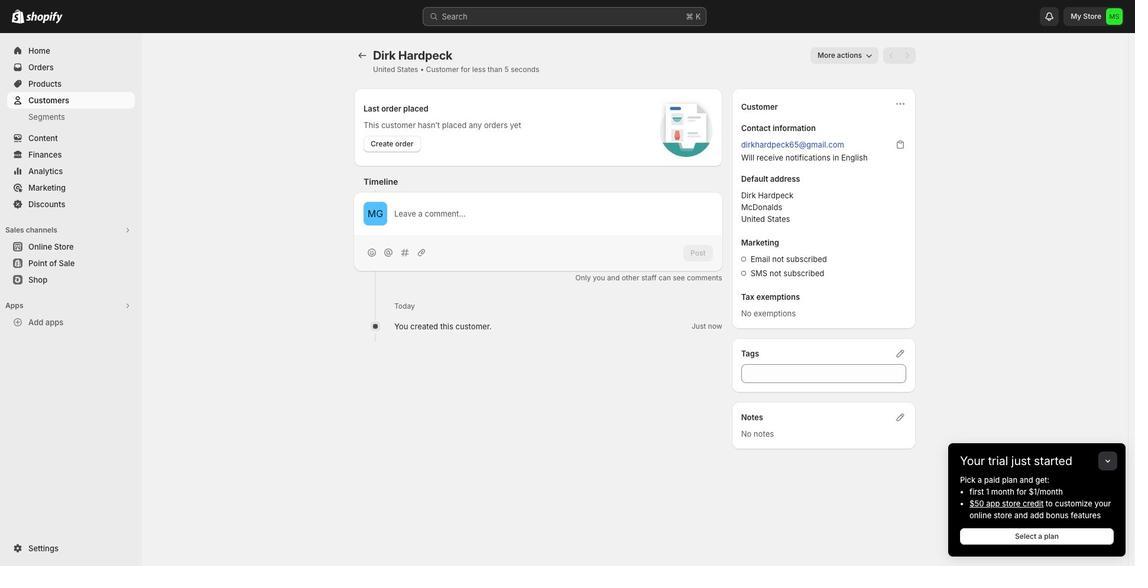Task type: locate. For each thing, give the bounding box(es) containing it.
avatar with initials m g image
[[364, 202, 387, 226]]

shopify image
[[12, 9, 24, 24], [26, 12, 63, 24]]

previous image
[[886, 50, 897, 61]]

None text field
[[741, 365, 906, 384]]

1 horizontal spatial shopify image
[[26, 12, 63, 24]]



Task type: vqa. For each thing, say whether or not it's contained in the screenshot.
My Store image
yes



Task type: describe. For each thing, give the bounding box(es) containing it.
Leave a comment... text field
[[394, 208, 713, 220]]

my store image
[[1106, 8, 1123, 25]]

next image
[[902, 50, 913, 61]]

0 horizontal spatial shopify image
[[12, 9, 24, 24]]



